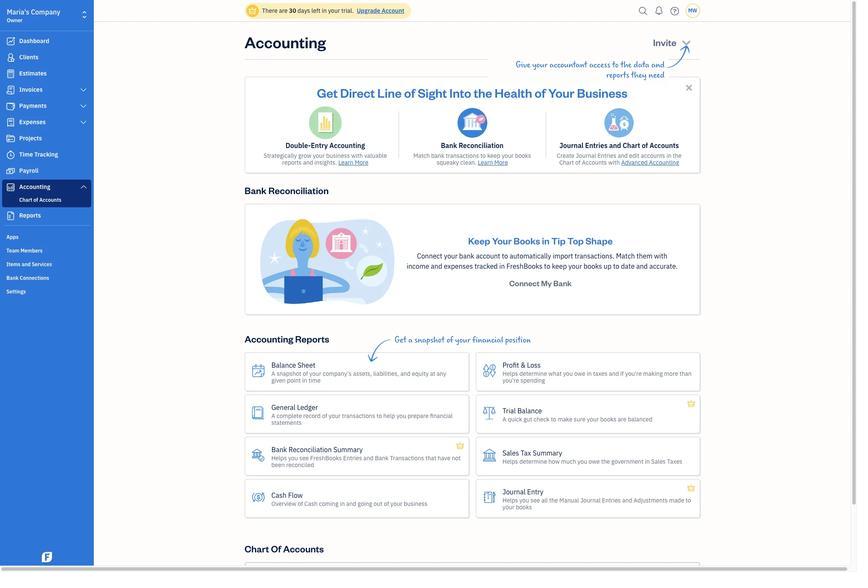 Task type: locate. For each thing, give the bounding box(es) containing it.
a left point
[[272, 370, 276, 378]]

reconciliation down grow
[[269, 184, 329, 196]]

1 horizontal spatial connect
[[510, 278, 540, 288]]

in right government
[[646, 458, 650, 465]]

1 vertical spatial sales
[[652, 458, 666, 465]]

members
[[21, 248, 43, 254]]

2 learn from the left
[[478, 159, 493, 166]]

connect inside connect my bank button
[[510, 278, 540, 288]]

and up create journal entries and edit accounts in the chart of accounts with
[[610, 141, 622, 150]]

advanced accounting
[[622, 159, 680, 166]]

0 horizontal spatial financial
[[430, 412, 453, 420]]

crown image for trial balance
[[688, 399, 696, 409]]

chevron large down image for invoices
[[80, 87, 87, 93]]

0 vertical spatial business
[[327, 152, 350, 160]]

and inside the cash flow overview of cash coming in and going out of your business
[[347, 500, 357, 508]]

determine for loss
[[520, 370, 548, 378]]

1 horizontal spatial bank
[[460, 252, 475, 260]]

helps for profit & loss
[[503, 370, 519, 378]]

your inside the cash flow overview of cash coming in and going out of your business
[[391, 500, 403, 508]]

journal right "manual" in the bottom right of the page
[[581, 497, 601, 504]]

to inside match bank transactions to keep your books squeaky clean.
[[481, 152, 486, 160]]

reports down double-
[[282, 159, 302, 166]]

sales left "taxes"
[[652, 458, 666, 465]]

freshbooks
[[507, 262, 543, 271], [311, 454, 342, 462]]

account
[[476, 252, 501, 260]]

chevron large down image down payments link
[[80, 119, 87, 126]]

tax
[[521, 449, 532, 457]]

chevron large down image inside payments link
[[80, 103, 87, 110]]

and inside give your accountant access to the data and reports they need
[[652, 60, 665, 70]]

summary up how
[[533, 449, 563, 457]]

bank right my
[[554, 278, 572, 288]]

accounting link
[[2, 180, 91, 195]]

0 vertical spatial reports
[[607, 70, 630, 80]]

journal entries and chart of accounts image
[[605, 108, 635, 138]]

connect
[[417, 252, 443, 260], [510, 278, 540, 288]]

more for bank reconciliation
[[495, 159, 508, 166]]

bank down items
[[6, 275, 19, 281]]

0 horizontal spatial see
[[300, 454, 309, 462]]

determine inside sales tax summary helps determine how much you owe the government in sales taxes
[[520, 458, 548, 465]]

you're
[[626, 370, 642, 378], [503, 377, 520, 384]]

0 vertical spatial balance
[[272, 361, 296, 369]]

1 determine from the top
[[520, 370, 548, 378]]

gut
[[524, 416, 533, 423]]

0 horizontal spatial bank reconciliation
[[245, 184, 329, 196]]

more right clean.
[[495, 159, 508, 166]]

1 vertical spatial cash
[[305, 500, 318, 508]]

of right the line
[[404, 85, 416, 101]]

report image
[[6, 212, 16, 220]]

1 horizontal spatial learn
[[478, 159, 493, 166]]

upgrade account link
[[355, 7, 405, 15]]

financial left the position
[[473, 336, 504, 345]]

1 vertical spatial determine
[[520, 458, 548, 465]]

search image
[[637, 4, 651, 17]]

1 horizontal spatial owe
[[589, 458, 600, 465]]

0 horizontal spatial are
[[279, 7, 288, 15]]

owe
[[575, 370, 586, 378], [589, 458, 600, 465]]

with down journal entries and chart of accounts
[[609, 159, 620, 166]]

books right sure
[[601, 416, 617, 423]]

top
[[568, 235, 584, 247]]

balance sheet a snapshot of your company's assets, liabilities, and equity at any given point in time
[[272, 361, 447, 384]]

dashboard image
[[6, 37, 16, 46]]

0 vertical spatial bank
[[432, 152, 445, 160]]

see inside the bank reconciliation summary helps you see freshbooks entries and bank transactions that have not been reconciled
[[300, 454, 309, 462]]

in inside sales tax summary helps determine how much you owe the government in sales taxes
[[646, 458, 650, 465]]

1 horizontal spatial entry
[[528, 488, 544, 496]]

1 horizontal spatial summary
[[533, 449, 563, 457]]

2 vertical spatial chevron large down image
[[80, 119, 87, 126]]

bank connections
[[6, 275, 49, 281]]

and left the equity
[[401, 370, 411, 378]]

0 vertical spatial keep
[[488, 152, 501, 160]]

reports down the access
[[607, 70, 630, 80]]

liabilities,
[[374, 370, 399, 378]]

are left the 30
[[279, 7, 288, 15]]

entries inside journal entry helps you see all the manual journal entries and adjustments made to your books
[[603, 497, 621, 504]]

mw
[[689, 7, 698, 14]]

at
[[430, 370, 436, 378]]

are left 'balanced'
[[618, 416, 627, 423]]

them
[[637, 252, 653, 260]]

business inside strategically grow your business with valuable reports and insights.
[[327, 152, 350, 160]]

1 horizontal spatial see
[[531, 497, 540, 504]]

to left help on the left bottom
[[377, 412, 382, 420]]

0 horizontal spatial reports
[[282, 159, 302, 166]]

a
[[272, 370, 276, 378], [272, 412, 275, 420], [503, 416, 507, 423]]

entry for double-
[[311, 141, 328, 150]]

crown image
[[688, 399, 696, 409], [456, 441, 465, 452], [688, 484, 696, 494]]

1 vertical spatial keep
[[552, 262, 567, 271]]

books down transactions.
[[584, 262, 603, 271]]

the inside journal entry helps you see all the manual journal entries and adjustments made to your books
[[550, 497, 559, 504]]

1 vertical spatial reports
[[296, 333, 330, 345]]

0 horizontal spatial more
[[355, 159, 369, 166]]

snapshot right a
[[415, 336, 445, 345]]

strategically grow your business with valuable reports and insights.
[[264, 152, 387, 166]]

learn
[[339, 159, 354, 166], [478, 159, 493, 166]]

connect for your
[[417, 252, 443, 260]]

1 horizontal spatial you're
[[626, 370, 642, 378]]

reports up sheet
[[296, 333, 330, 345]]

1 vertical spatial freshbooks
[[311, 454, 342, 462]]

your
[[328, 7, 340, 15], [533, 60, 548, 70], [313, 152, 325, 160], [502, 152, 514, 160], [444, 252, 458, 260], [569, 262, 583, 271], [456, 336, 471, 345], [310, 370, 322, 378], [329, 412, 341, 420], [588, 416, 599, 423], [391, 500, 403, 508], [503, 503, 515, 511]]

1 horizontal spatial learn more
[[478, 159, 508, 166]]

your inside trial balance a quick gut check to make sure your books are balanced
[[588, 416, 599, 423]]

1 horizontal spatial reports
[[296, 333, 330, 345]]

helps down statements
[[272, 454, 287, 462]]

1 horizontal spatial freshbooks
[[507, 262, 543, 271]]

keep
[[469, 235, 491, 247]]

1 vertical spatial entry
[[528, 488, 544, 496]]

what
[[549, 370, 562, 378]]

government
[[612, 458, 644, 465]]

cash up overview
[[272, 491, 287, 500]]

more
[[355, 159, 369, 166], [495, 159, 508, 166]]

bank reconciliation summary helps you see freshbooks entries and bank transactions that have not been reconciled
[[272, 445, 461, 469]]

and inside journal entry helps you see all the manual journal entries and adjustments made to your books
[[623, 497, 633, 504]]

1 learn more from the left
[[339, 159, 369, 166]]

in inside profit & loss helps determine what you owe in taxes and if you're making more than you're spending
[[587, 370, 592, 378]]

estimates
[[19, 70, 47, 77]]

reports link
[[2, 208, 91, 224]]

summary for sales tax summary
[[533, 449, 563, 457]]

your inside give your accountant access to the data and reports they need
[[533, 60, 548, 70]]

you left "all" at the right bottom of page
[[520, 497, 530, 504]]

and right items
[[22, 261, 31, 268]]

bank reconciliation down the strategically
[[245, 184, 329, 196]]

bank up squeaky
[[441, 141, 458, 150]]

insights.
[[315, 159, 337, 166]]

and left going
[[347, 500, 357, 508]]

items and services
[[6, 261, 52, 268]]

with inside create journal entries and edit accounts in the chart of accounts with
[[609, 159, 620, 166]]

match left squeaky
[[414, 152, 430, 160]]

0 horizontal spatial reports
[[19, 212, 41, 219]]

1 horizontal spatial get
[[395, 336, 407, 345]]

have
[[438, 454, 451, 462]]

balance inside balance sheet a snapshot of your company's assets, liabilities, and equity at any given point in time
[[272, 361, 296, 369]]

snapshot down sheet
[[277, 370, 302, 378]]

1 vertical spatial bank reconciliation
[[245, 184, 329, 196]]

to inside give your accountant access to the data and reports they need
[[613, 60, 619, 70]]

freshbooks inside the bank reconciliation summary helps you see freshbooks entries and bank transactions that have not been reconciled
[[311, 454, 342, 462]]

and inside main "element"
[[22, 261, 31, 268]]

your inside strategically grow your business with valuable reports and insights.
[[313, 152, 325, 160]]

time
[[19, 151, 33, 158]]

sales left tax
[[503, 449, 520, 457]]

your inside journal entry helps you see all the manual journal entries and adjustments made to your books
[[503, 503, 515, 511]]

bank inside match bank transactions to keep your books squeaky clean.
[[432, 152, 445, 160]]

1 vertical spatial your
[[493, 235, 512, 247]]

0 vertical spatial transactions
[[446, 152, 479, 160]]

1 horizontal spatial your
[[549, 85, 575, 101]]

summary inside sales tax summary helps determine how much you owe the government in sales taxes
[[533, 449, 563, 457]]

project image
[[6, 134, 16, 143]]

chevron large down image
[[80, 87, 87, 93], [80, 103, 87, 110], [80, 119, 87, 126]]

and inside the bank reconciliation summary helps you see freshbooks entries and bank transactions that have not been reconciled
[[364, 454, 374, 462]]

determine down loss
[[520, 370, 548, 378]]

expenses
[[444, 262, 473, 271]]

0 vertical spatial see
[[300, 454, 309, 462]]

accounting inside main "element"
[[19, 183, 50, 191]]

0 horizontal spatial sales
[[503, 449, 520, 457]]

0 horizontal spatial business
[[327, 152, 350, 160]]

the left government
[[602, 458, 611, 465]]

of inside main "element"
[[34, 197, 38, 203]]

learn more
[[339, 159, 369, 166], [478, 159, 508, 166]]

1 vertical spatial connect
[[510, 278, 540, 288]]

helps down "profit"
[[503, 370, 519, 378]]

summary down general ledger a complete record of your transactions to help you prepare financial statements
[[334, 445, 363, 454]]

equity
[[412, 370, 429, 378]]

to right made
[[686, 497, 692, 504]]

reports
[[19, 212, 41, 219], [296, 333, 330, 345]]

1 vertical spatial get
[[395, 336, 407, 345]]

expense image
[[6, 118, 16, 127]]

journal right create at the right of page
[[576, 152, 597, 160]]

the right "all" at the right bottom of page
[[550, 497, 559, 504]]

with up accurate.
[[655, 252, 668, 260]]

in right accounts at the right top
[[667, 152, 672, 160]]

match bank transactions to keep your books squeaky clean.
[[414, 152, 532, 166]]

1 horizontal spatial sales
[[652, 458, 666, 465]]

snapshot inside balance sheet a snapshot of your company's assets, liabilities, and equity at any given point in time
[[277, 370, 302, 378]]

owe right much
[[589, 458, 600, 465]]

connect my bank
[[510, 278, 572, 288]]

the left data
[[621, 60, 632, 70]]

0 horizontal spatial connect
[[417, 252, 443, 260]]

2 horizontal spatial with
[[655, 252, 668, 260]]

entries up the cash flow overview of cash coming in and going out of your business
[[344, 454, 362, 462]]

you're right if
[[626, 370, 642, 378]]

1 vertical spatial match
[[617, 252, 636, 260]]

1 vertical spatial chevron large down image
[[80, 103, 87, 110]]

your inside match bank transactions to keep your books squeaky clean.
[[502, 152, 514, 160]]

than
[[680, 370, 692, 378]]

helps left "all" at the right bottom of page
[[503, 497, 519, 504]]

1 vertical spatial transactions
[[342, 412, 375, 420]]

helps inside sales tax summary helps determine how much you owe the government in sales taxes
[[503, 458, 519, 465]]

see left "all" at the right bottom of page
[[531, 497, 540, 504]]

the inside create journal entries and edit accounts in the chart of accounts with
[[674, 152, 682, 160]]

1 horizontal spatial financial
[[473, 336, 504, 345]]

get left a
[[395, 336, 407, 345]]

1 more from the left
[[355, 159, 369, 166]]

balance
[[272, 361, 296, 369], [518, 407, 543, 415]]

a inside balance sheet a snapshot of your company's assets, liabilities, and equity at any given point in time
[[272, 370, 276, 378]]

overview
[[272, 500, 297, 508]]

and left if
[[610, 370, 620, 378]]

1 vertical spatial see
[[531, 497, 540, 504]]

2 more from the left
[[495, 159, 508, 166]]

summary
[[334, 445, 363, 454], [533, 449, 563, 457]]

3 chevron large down image from the top
[[80, 119, 87, 126]]

double-entry accounting image
[[309, 106, 342, 139]]

1 horizontal spatial match
[[617, 252, 636, 260]]

keep down 'import'
[[552, 262, 567, 271]]

0 horizontal spatial owe
[[575, 370, 586, 378]]

owe inside profit & loss helps determine what you owe in taxes and if you're making more than you're spending
[[575, 370, 586, 378]]

1 vertical spatial balance
[[518, 407, 543, 415]]

0 vertical spatial connect
[[417, 252, 443, 260]]

entries inside the bank reconciliation summary helps you see freshbooks entries and bank transactions that have not been reconciled
[[344, 454, 362, 462]]

connect up 'income'
[[417, 252, 443, 260]]

entry up strategically grow your business with valuable reports and insights.
[[311, 141, 328, 150]]

access
[[590, 60, 611, 70]]

0 horizontal spatial transactions
[[342, 412, 375, 420]]

transactions left help on the left bottom
[[342, 412, 375, 420]]

import
[[553, 252, 574, 260]]

1 horizontal spatial are
[[618, 416, 627, 423]]

0 vertical spatial crown image
[[688, 399, 696, 409]]

1 vertical spatial financial
[[430, 412, 453, 420]]

get
[[317, 85, 338, 101], [395, 336, 407, 345]]

helps for bank reconciliation summary
[[272, 454, 287, 462]]

&
[[521, 361, 526, 369]]

get up double-entry accounting image
[[317, 85, 338, 101]]

keep right clean.
[[488, 152, 501, 160]]

0 vertical spatial entry
[[311, 141, 328, 150]]

in inside the cash flow overview of cash coming in and going out of your business
[[340, 500, 345, 508]]

tracking
[[34, 151, 58, 158]]

learn more for bank reconciliation
[[478, 159, 508, 166]]

the inside sales tax summary helps determine how much you owe the government in sales taxes
[[602, 458, 611, 465]]

in left time
[[302, 377, 307, 384]]

match
[[414, 152, 430, 160], [617, 252, 636, 260]]

in right coming
[[340, 500, 345, 508]]

you right been
[[289, 454, 298, 462]]

you right what
[[564, 370, 573, 378]]

chevrondown image
[[681, 36, 693, 48]]

your inside balance sheet a snapshot of your company's assets, liabilities, and equity at any given point in time
[[310, 370, 322, 378]]

1 learn from the left
[[339, 159, 354, 166]]

of right create at the right of page
[[576, 159, 581, 166]]

edit
[[630, 152, 640, 160]]

chart image
[[6, 183, 16, 192]]

given
[[272, 377, 286, 384]]

record
[[304, 412, 321, 420]]

0 horizontal spatial freshbooks
[[311, 454, 342, 462]]

to right the account
[[502, 252, 509, 260]]

connect left my
[[510, 278, 540, 288]]

bank
[[432, 152, 445, 160], [460, 252, 475, 260]]

learn more right the insights.
[[339, 159, 369, 166]]

1 vertical spatial owe
[[589, 458, 600, 465]]

helps inside the bank reconciliation summary helps you see freshbooks entries and bank transactions that have not been reconciled
[[272, 454, 287, 462]]

0 horizontal spatial bank
[[432, 152, 445, 160]]

you
[[564, 370, 573, 378], [397, 412, 407, 420], [289, 454, 298, 462], [578, 458, 588, 465], [520, 497, 530, 504]]

accounts down accounting link
[[39, 197, 61, 203]]

payment image
[[6, 102, 16, 111]]

financial right prepare
[[430, 412, 453, 420]]

a inside trial balance a quick gut check to make sure your books are balanced
[[503, 416, 507, 423]]

2 learn more from the left
[[478, 159, 508, 166]]

chevron large down image inside expenses link
[[80, 119, 87, 126]]

entry up "all" at the right bottom of page
[[528, 488, 544, 496]]

you right much
[[578, 458, 588, 465]]

1 vertical spatial are
[[618, 416, 627, 423]]

1 horizontal spatial cash
[[305, 500, 318, 508]]

in right tracked
[[500, 262, 505, 271]]

close image
[[685, 83, 695, 93]]

helps for sales tax summary
[[503, 458, 519, 465]]

connect for my
[[510, 278, 540, 288]]

2 vertical spatial reconciliation
[[289, 445, 332, 454]]

0 vertical spatial reports
[[19, 212, 41, 219]]

chevron large down image
[[80, 184, 87, 190]]

your down accountant
[[549, 85, 575, 101]]

point
[[287, 377, 301, 384]]

1 chevron large down image from the top
[[80, 87, 87, 93]]

assets,
[[353, 370, 372, 378]]

accounts
[[650, 141, 680, 150], [583, 159, 607, 166], [39, 197, 61, 203], [283, 543, 324, 555]]

1 horizontal spatial transactions
[[446, 152, 479, 160]]

2 vertical spatial crown image
[[688, 484, 696, 494]]

determine inside profit & loss helps determine what you owe in taxes and if you're making more than you're spending
[[520, 370, 548, 378]]

0 horizontal spatial summary
[[334, 445, 363, 454]]

in
[[322, 7, 327, 15], [667, 152, 672, 160], [542, 235, 550, 247], [500, 262, 505, 271], [587, 370, 592, 378], [302, 377, 307, 384], [646, 458, 650, 465], [340, 500, 345, 508]]

to right clean.
[[481, 152, 486, 160]]

0 horizontal spatial learn
[[339, 159, 354, 166]]

1 vertical spatial reports
[[282, 159, 302, 166]]

entries
[[586, 141, 608, 150], [598, 152, 617, 160], [344, 454, 362, 462], [603, 497, 621, 504]]

estimate image
[[6, 70, 16, 78]]

bank reconciliation
[[441, 141, 504, 150], [245, 184, 329, 196]]

0 vertical spatial owe
[[575, 370, 586, 378]]

0 vertical spatial get
[[317, 85, 338, 101]]

and inside profit & loss helps determine what you owe in taxes and if you're making more than you're spending
[[610, 370, 620, 378]]

time
[[309, 377, 321, 384]]

trial.
[[342, 7, 354, 15]]

of down accounting link
[[34, 197, 38, 203]]

summary inside the bank reconciliation summary helps you see freshbooks entries and bank transactions that have not been reconciled
[[334, 445, 363, 454]]

entry inside journal entry helps you see all the manual journal entries and adjustments made to your books
[[528, 488, 544, 496]]

0 vertical spatial snapshot
[[415, 336, 445, 345]]

learn right clean.
[[478, 159, 493, 166]]

a
[[409, 336, 413, 345]]

reconciled
[[286, 461, 315, 469]]

the right accounts at the right top
[[674, 152, 682, 160]]

0 horizontal spatial get
[[317, 85, 338, 101]]

1 vertical spatial business
[[404, 500, 428, 508]]

trial
[[503, 407, 516, 415]]

connect your bank account to begin matching your bank transactions image
[[259, 218, 395, 305]]

reconciliation up reconciled at left bottom
[[289, 445, 332, 454]]

loss
[[528, 361, 541, 369]]

and left the insights.
[[303, 159, 313, 166]]

helps inside journal entry helps you see all the manual journal entries and adjustments made to your books
[[503, 497, 519, 504]]

0 vertical spatial financial
[[473, 336, 504, 345]]

0 vertical spatial cash
[[272, 491, 287, 500]]

more right the insights.
[[355, 159, 369, 166]]

helps inside profit & loss helps determine what you owe in taxes and if you're making more than you're spending
[[503, 370, 519, 378]]

crown image for bank reconciliation summary
[[456, 441, 465, 452]]

1 vertical spatial crown image
[[456, 441, 465, 452]]

1 horizontal spatial more
[[495, 159, 508, 166]]

transactions inside match bank transactions to keep your books squeaky clean.
[[446, 152, 479, 160]]

0 horizontal spatial match
[[414, 152, 430, 160]]

snapshot
[[415, 336, 445, 345], [277, 370, 302, 378]]

entries left adjustments in the right bottom of the page
[[603, 497, 621, 504]]

1 vertical spatial bank
[[460, 252, 475, 260]]

notifications image
[[653, 2, 666, 19]]

position
[[506, 336, 531, 345]]

0 vertical spatial determine
[[520, 370, 548, 378]]

2 chevron large down image from the top
[[80, 103, 87, 110]]

with inside connect your bank account to automatically import transactions. match them with income and expenses tracked in freshbooks to keep your books up to date and accurate.
[[655, 252, 668, 260]]

see inside journal entry helps you see all the manual journal entries and adjustments made to your books
[[531, 497, 540, 504]]

team members
[[6, 248, 43, 254]]

learn more right clean.
[[478, 159, 508, 166]]

chevron large down image down estimates link
[[80, 87, 87, 93]]

chevron large down image down "invoices" link at the top left
[[80, 103, 87, 110]]

0 horizontal spatial learn more
[[339, 159, 369, 166]]

accounts right create at the right of page
[[583, 159, 607, 166]]

0 horizontal spatial entry
[[311, 141, 328, 150]]

0 horizontal spatial keep
[[488, 152, 501, 160]]

learn right the insights.
[[339, 159, 354, 166]]

1 horizontal spatial snapshot
[[415, 336, 445, 345]]

0 horizontal spatial snapshot
[[277, 370, 302, 378]]

business right out at the bottom of the page
[[404, 500, 428, 508]]

books left create at the right of page
[[515, 152, 532, 160]]

2 determine from the top
[[520, 458, 548, 465]]

a down trial at the right bottom
[[503, 416, 507, 423]]

maria's
[[7, 8, 29, 16]]

bank inside connect your bank account to automatically import transactions. match them with income and expenses tracked in freshbooks to keep your books up to date and accurate.
[[460, 252, 475, 260]]

invoice image
[[6, 86, 16, 94]]

1 horizontal spatial with
[[609, 159, 620, 166]]

connect inside connect your bank account to automatically import transactions. match them with income and expenses tracked in freshbooks to keep your books up to date and accurate.
[[417, 252, 443, 260]]

1 horizontal spatial bank reconciliation
[[441, 141, 504, 150]]

a inside general ledger a complete record of your transactions to help you prepare financial statements
[[272, 412, 275, 420]]

connect my bank button
[[502, 275, 580, 292]]

to right the access
[[613, 60, 619, 70]]

connect your bank account to automatically import transactions. match them with income and expenses tracked in freshbooks to keep your books up to date and accurate.
[[407, 252, 678, 271]]

made
[[670, 497, 685, 504]]

of
[[404, 85, 416, 101], [535, 85, 546, 101], [642, 141, 649, 150], [576, 159, 581, 166], [34, 197, 38, 203], [447, 336, 454, 345], [303, 370, 308, 378], [322, 412, 328, 420], [298, 500, 303, 508], [384, 500, 389, 508]]

books inside match bank transactions to keep your books squeaky clean.
[[515, 152, 532, 160]]

journal down tax
[[503, 488, 526, 496]]

expenses link
[[2, 115, 91, 130]]

see right been
[[300, 454, 309, 462]]

determine
[[520, 370, 548, 378], [520, 458, 548, 465]]

there are 30 days left in your trial. upgrade account
[[262, 7, 405, 15]]

in inside create journal entries and edit accounts in the chart of accounts with
[[667, 152, 672, 160]]

1 horizontal spatial business
[[404, 500, 428, 508]]

0 vertical spatial chevron large down image
[[80, 87, 87, 93]]

client image
[[6, 53, 16, 62]]

you right help on the left bottom
[[397, 412, 407, 420]]



Task type: describe. For each thing, give the bounding box(es) containing it.
of inside general ledger a complete record of your transactions to help you prepare financial statements
[[322, 412, 328, 420]]

learn for reconciliation
[[478, 159, 493, 166]]

get direct line of sight into the health of your business
[[317, 85, 628, 101]]

to inside journal entry helps you see all the manual journal entries and adjustments made to your books
[[686, 497, 692, 504]]

days
[[298, 7, 310, 15]]

settings
[[6, 289, 26, 295]]

0 horizontal spatial you're
[[503, 377, 520, 384]]

freshbooks inside connect your bank account to automatically import transactions. match them with income and expenses tracked in freshbooks to keep your books up to date and accurate.
[[507, 262, 543, 271]]

a for balance sheet
[[272, 370, 276, 378]]

statements
[[272, 419, 302, 427]]

and inside strategically grow your business with valuable reports and insights.
[[303, 159, 313, 166]]

company's
[[323, 370, 352, 378]]

entry for journal
[[528, 488, 544, 496]]

create journal entries and edit accounts in the chart of accounts with
[[557, 152, 682, 166]]

quick
[[508, 416, 523, 423]]

transactions inside general ledger a complete record of your transactions to help you prepare financial statements
[[342, 412, 375, 420]]

summary for bank reconciliation summary
[[334, 445, 363, 454]]

journal entry helps you see all the manual journal entries and adjustments made to your books
[[503, 488, 692, 511]]

connections
[[20, 275, 49, 281]]

left
[[312, 7, 321, 15]]

accountant
[[550, 60, 588, 70]]

reports inside give your accountant access to the data and reports they need
[[607, 70, 630, 80]]

chart of accounts
[[19, 197, 61, 203]]

a for trial balance
[[503, 416, 507, 423]]

0 vertical spatial your
[[549, 85, 575, 101]]

your inside general ledger a complete record of your transactions to help you prepare financial statements
[[329, 412, 341, 420]]

and down them
[[637, 262, 648, 271]]

accounts right of
[[283, 543, 324, 555]]

of right a
[[447, 336, 454, 345]]

learn for entry
[[339, 159, 354, 166]]

going
[[358, 500, 373, 508]]

time tracking link
[[2, 147, 91, 163]]

journal inside create journal entries and edit accounts in the chart of accounts with
[[576, 152, 597, 160]]

company
[[31, 8, 60, 16]]

of up accounts at the right top
[[642, 141, 649, 150]]

prepare
[[408, 412, 429, 420]]

owner
[[7, 17, 23, 23]]

they
[[632, 70, 647, 80]]

bank up been
[[272, 445, 287, 454]]

to inside general ledger a complete record of your transactions to help you prepare financial statements
[[377, 412, 382, 420]]

books inside trial balance a quick gut check to make sure your books are balanced
[[601, 416, 617, 423]]

double-
[[286, 141, 311, 150]]

to inside trial balance a quick gut check to make sure your books are balanced
[[551, 416, 557, 423]]

dashboard link
[[2, 34, 91, 49]]

much
[[562, 458, 577, 465]]

crown image
[[248, 6, 257, 15]]

apps
[[6, 234, 19, 240]]

strategically
[[264, 152, 297, 160]]

0 vertical spatial reconciliation
[[459, 141, 504, 150]]

direct
[[340, 85, 375, 101]]

business inside the cash flow overview of cash coming in and going out of your business
[[404, 500, 428, 508]]

get for get direct line of sight into the health of your business
[[317, 85, 338, 101]]

accounts inside create journal entries and edit accounts in the chart of accounts with
[[583, 159, 607, 166]]

sheet
[[298, 361, 316, 369]]

chart inside create journal entries and edit accounts in the chart of accounts with
[[560, 159, 574, 166]]

you inside the bank reconciliation summary helps you see freshbooks entries and bank transactions that have not been reconciled
[[289, 454, 298, 462]]

chart of accounts
[[245, 543, 324, 555]]

clients link
[[2, 50, 91, 65]]

0 horizontal spatial cash
[[272, 491, 287, 500]]

to up my
[[545, 262, 551, 271]]

of down flow
[[298, 500, 303, 508]]

of inside create journal entries and edit accounts in the chart of accounts with
[[576, 159, 581, 166]]

with inside strategically grow your business with valuable reports and insights.
[[352, 152, 363, 160]]

timer image
[[6, 151, 16, 159]]

grow
[[299, 152, 312, 160]]

need
[[649, 70, 665, 80]]

get for get a snapshot of your financial position
[[395, 336, 407, 345]]

dashboard
[[19, 37, 49, 45]]

how
[[549, 458, 560, 465]]

entries inside create journal entries and edit accounts in the chart of accounts with
[[598, 152, 617, 160]]

maria's company owner
[[7, 8, 60, 23]]

go to help image
[[669, 4, 682, 17]]

chevron large down image for payments
[[80, 103, 87, 110]]

services
[[32, 261, 52, 268]]

help
[[384, 412, 396, 420]]

learn more for double-entry accounting
[[339, 159, 369, 166]]

transactions.
[[575, 252, 615, 260]]

you inside profit & loss helps determine what you owe in taxes and if you're making more than you're spending
[[564, 370, 573, 378]]

of right health
[[535, 85, 546, 101]]

squeaky
[[437, 159, 459, 166]]

cash flow overview of cash coming in and going out of your business
[[272, 491, 428, 508]]

adjustments
[[634, 497, 668, 504]]

main element
[[0, 0, 115, 566]]

to right up in the right of the page
[[614, 262, 620, 271]]

bank left transactions
[[375, 454, 389, 462]]

into
[[450, 85, 472, 101]]

in left tip
[[542, 235, 550, 247]]

and inside balance sheet a snapshot of your company's assets, liabilities, and equity at any given point in time
[[401, 370, 411, 378]]

keep inside connect your bank account to automatically import transactions. match them with income and expenses tracked in freshbooks to keep your books up to date and accurate.
[[552, 262, 567, 271]]

owe inside sales tax summary helps determine how much you owe the government in sales taxes
[[589, 458, 600, 465]]

chevron large down image for expenses
[[80, 119, 87, 126]]

in inside connect your bank account to automatically import transactions. match them with income and expenses tracked in freshbooks to keep your books up to date and accurate.
[[500, 262, 505, 271]]

are inside trial balance a quick gut check to make sure your books are balanced
[[618, 416, 627, 423]]

chart inside main "element"
[[19, 197, 32, 203]]

expenses
[[19, 118, 46, 126]]

reconciliation inside the bank reconciliation summary helps you see freshbooks entries and bank transactions that have not been reconciled
[[289, 445, 332, 454]]

of
[[271, 543, 282, 555]]

determine for summary
[[520, 458, 548, 465]]

accounts inside main "element"
[[39, 197, 61, 203]]

invoices link
[[2, 82, 91, 98]]

tracked
[[475, 262, 498, 271]]

not
[[452, 454, 461, 462]]

0 horizontal spatial your
[[493, 235, 512, 247]]

entries up create journal entries and edit accounts in the chart of accounts with
[[586, 141, 608, 150]]

in right left
[[322, 7, 327, 15]]

freshbooks image
[[40, 552, 54, 563]]

and inside create journal entries and edit accounts in the chart of accounts with
[[618, 152, 628, 160]]

projects link
[[2, 131, 91, 146]]

financial inside general ledger a complete record of your transactions to help you prepare financial statements
[[430, 412, 453, 420]]

spending
[[521, 377, 546, 384]]

profit
[[503, 361, 520, 369]]

1 vertical spatial reconciliation
[[269, 184, 329, 196]]

valuable
[[365, 152, 387, 160]]

and right 'income'
[[431, 262, 443, 271]]

money image
[[6, 167, 16, 175]]

mw button
[[686, 3, 701, 18]]

manual
[[560, 497, 580, 504]]

any
[[437, 370, 447, 378]]

0 vertical spatial bank reconciliation
[[441, 141, 504, 150]]

bank down the strategically
[[245, 184, 267, 196]]

the inside give your accountant access to the data and reports they need
[[621, 60, 632, 70]]

taxes
[[668, 458, 683, 465]]

bank inside button
[[554, 278, 572, 288]]

keep your books in tip top shape
[[469, 235, 613, 247]]

bank inside main "element"
[[6, 275, 19, 281]]

the right into
[[474, 85, 493, 101]]

create
[[557, 152, 575, 160]]

estimates link
[[2, 66, 91, 82]]

balanced
[[628, 416, 653, 423]]

journal up create at the right of page
[[560, 141, 584, 150]]

that
[[426, 454, 437, 462]]

there
[[262, 7, 278, 15]]

making
[[644, 370, 663, 378]]

reports inside strategically grow your business with valuable reports and insights.
[[282, 159, 302, 166]]

give your accountant access to the data and reports they need
[[516, 60, 665, 80]]

accounts up accounts at the right top
[[650, 141, 680, 150]]

health
[[495, 85, 533, 101]]

crown image for journal entry
[[688, 484, 696, 494]]

you inside general ledger a complete record of your transactions to help you prepare financial statements
[[397, 412, 407, 420]]

keep inside match bank transactions to keep your books squeaky clean.
[[488, 152, 501, 160]]

reports inside main "element"
[[19, 212, 41, 219]]

of right out at the bottom of the page
[[384, 500, 389, 508]]

0 vertical spatial sales
[[503, 449, 520, 457]]

you inside sales tax summary helps determine how much you owe the government in sales taxes
[[578, 458, 588, 465]]

bank reconciliation image
[[458, 108, 488, 138]]

accounting reports
[[245, 333, 330, 345]]

payroll
[[19, 167, 39, 175]]

my
[[542, 278, 552, 288]]

invoices
[[19, 86, 43, 93]]

0 vertical spatial are
[[279, 7, 288, 15]]

more for double-entry accounting
[[355, 159, 369, 166]]

books inside connect your bank account to automatically import transactions. match them with income and expenses tracked in freshbooks to keep your books up to date and accurate.
[[584, 262, 603, 271]]

sight
[[418, 85, 447, 101]]

team members link
[[2, 244, 91, 257]]

accurate.
[[650, 262, 678, 271]]

payroll link
[[2, 163, 91, 179]]

of inside balance sheet a snapshot of your company's assets, liabilities, and equity at any given point in time
[[303, 370, 308, 378]]

payments
[[19, 102, 47, 110]]

double-entry accounting
[[286, 141, 365, 150]]

a for general ledger
[[272, 412, 275, 420]]

match inside match bank transactions to keep your books squeaky clean.
[[414, 152, 430, 160]]

complete
[[277, 412, 302, 420]]

sales tax summary helps determine how much you owe the government in sales taxes
[[503, 449, 683, 465]]

balance inside trial balance a quick gut check to make sure your books are balanced
[[518, 407, 543, 415]]

books inside journal entry helps you see all the manual journal entries and adjustments made to your books
[[516, 503, 532, 511]]

you inside journal entry helps you see all the manual journal entries and adjustments made to your books
[[520, 497, 530, 504]]

match inside connect your bank account to automatically import transactions. match them with income and expenses tracked in freshbooks to keep your books up to date and accurate.
[[617, 252, 636, 260]]

up
[[604, 262, 612, 271]]

out
[[374, 500, 383, 508]]

in inside balance sheet a snapshot of your company's assets, liabilities, and equity at any given point in time
[[302, 377, 307, 384]]

automatically
[[510, 252, 552, 260]]

items
[[6, 261, 20, 268]]

account
[[382, 7, 405, 15]]



Task type: vqa. For each thing, say whether or not it's contained in the screenshot.
Accounting link
yes



